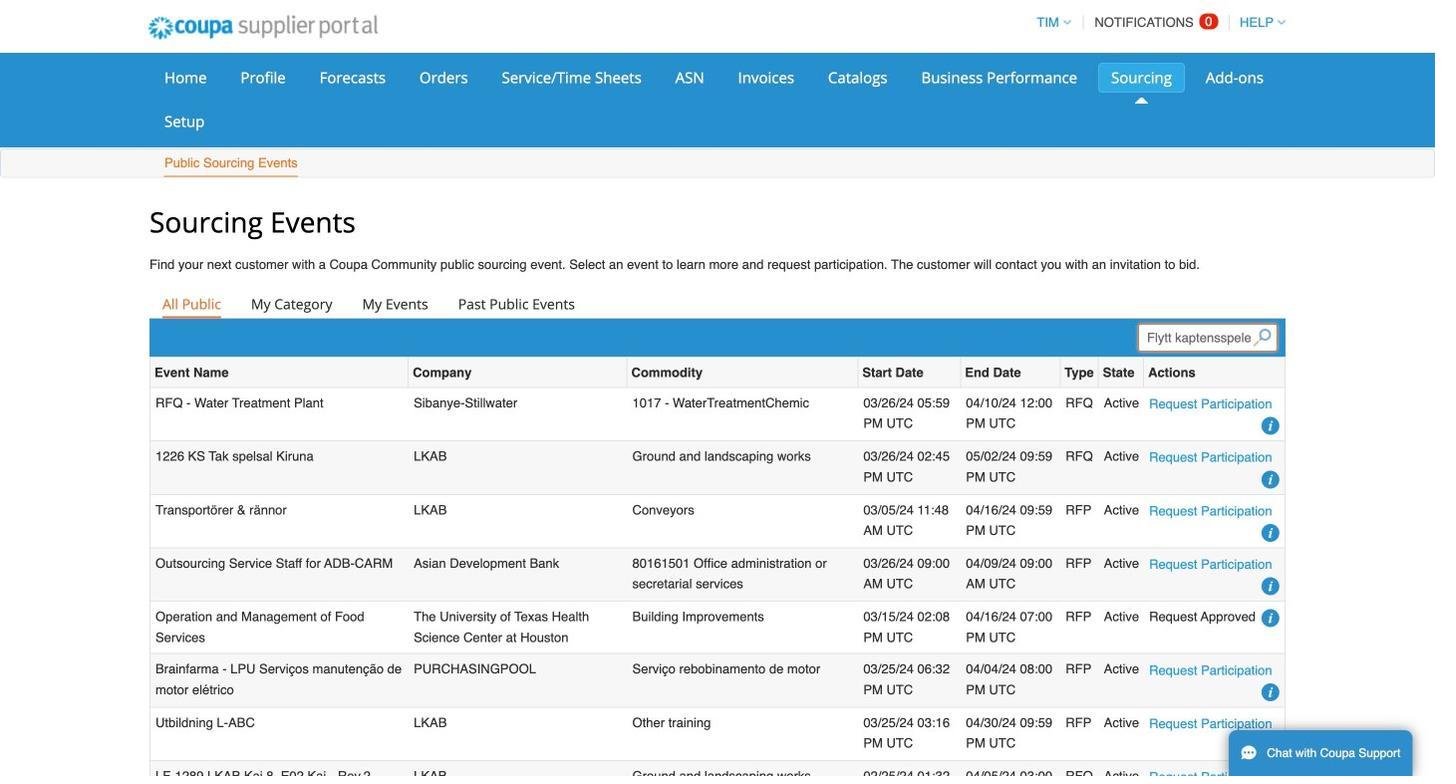 Task type: locate. For each thing, give the bounding box(es) containing it.
tab list
[[150, 290, 1286, 318]]

Search text field
[[1138, 324, 1278, 352]]

search image
[[1253, 329, 1271, 347]]

navigation
[[1028, 3, 1286, 42]]

coupa supplier portal image
[[135, 3, 391, 53]]



Task type: vqa. For each thing, say whether or not it's contained in the screenshot.
Coupa to the right
no



